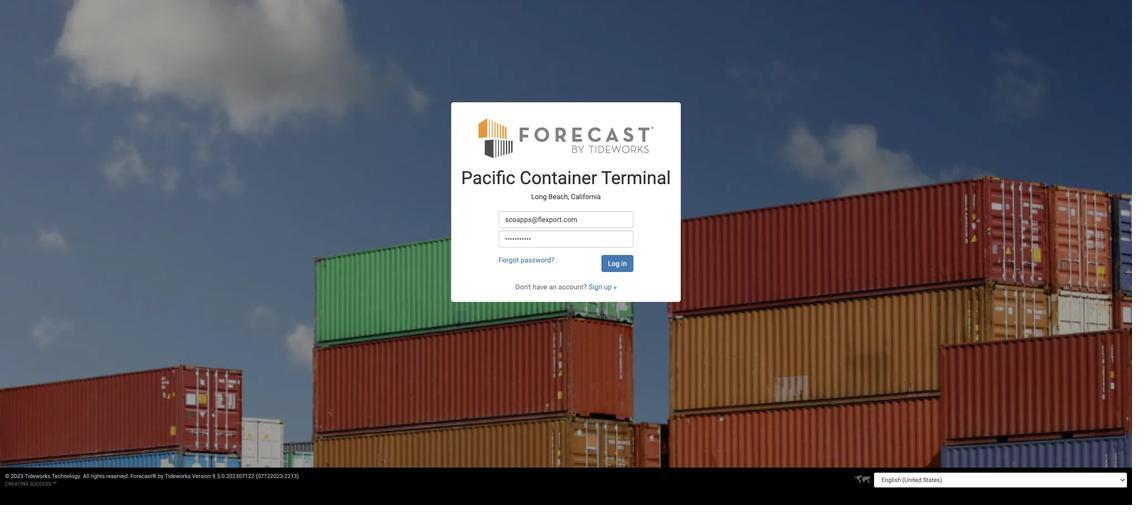 Task type: vqa. For each thing, say whether or not it's contained in the screenshot.
text field
no



Task type: locate. For each thing, give the bounding box(es) containing it.
an
[[549, 283, 557, 291]]

forgot password? link
[[499, 256, 554, 264]]

forgot password? log in
[[499, 256, 627, 267]]

Password password field
[[499, 231, 633, 247]]

Email or username text field
[[499, 211, 633, 228]]

»
[[613, 283, 617, 291]]

account?
[[558, 283, 587, 291]]

tideworks right by
[[165, 473, 191, 480]]

1 horizontal spatial tideworks
[[165, 473, 191, 480]]

℠
[[53, 481, 56, 487]]

0 horizontal spatial tideworks
[[25, 473, 50, 480]]

2023
[[11, 473, 23, 480]]

1 tideworks from the left
[[25, 473, 50, 480]]

2213)
[[284, 473, 299, 480]]

(07122023-
[[256, 473, 284, 480]]

tideworks
[[25, 473, 50, 480], [165, 473, 191, 480]]

up
[[604, 283, 612, 291]]

tideworks up success
[[25, 473, 50, 480]]

by
[[158, 473, 164, 480]]



Task type: describe. For each thing, give the bounding box(es) containing it.
log in button
[[602, 255, 633, 272]]

don't have an account? sign up »
[[515, 283, 617, 291]]

terminal
[[601, 168, 671, 189]]

forecast®
[[130, 473, 157, 480]]

rights
[[91, 473, 105, 480]]

©
[[5, 473, 9, 480]]

pacific container terminal long beach, california
[[461, 168, 671, 201]]

sign
[[589, 283, 602, 291]]

success
[[30, 481, 51, 487]]

don't
[[515, 283, 531, 291]]

long
[[531, 193, 547, 201]]

password?
[[521, 256, 554, 264]]

sign up » link
[[589, 283, 617, 291]]

forgot
[[499, 256, 519, 264]]

forecast® by tideworks image
[[479, 117, 653, 159]]

log
[[608, 259, 620, 267]]

beach,
[[549, 193, 569, 201]]

have
[[533, 283, 547, 291]]

technology.
[[52, 473, 81, 480]]

2 tideworks from the left
[[165, 473, 191, 480]]

version
[[192, 473, 211, 480]]

in
[[621, 259, 627, 267]]

pacific
[[461, 168, 515, 189]]

creating
[[5, 481, 29, 487]]

california
[[571, 193, 601, 201]]

reserved.
[[106, 473, 129, 480]]

all
[[83, 473, 89, 480]]

container
[[520, 168, 597, 189]]

9.5.0.202307122
[[212, 473, 254, 480]]

© 2023 tideworks technology. all rights reserved. forecast® by tideworks version 9.5.0.202307122 (07122023-2213) creating success ℠
[[5, 473, 299, 487]]



